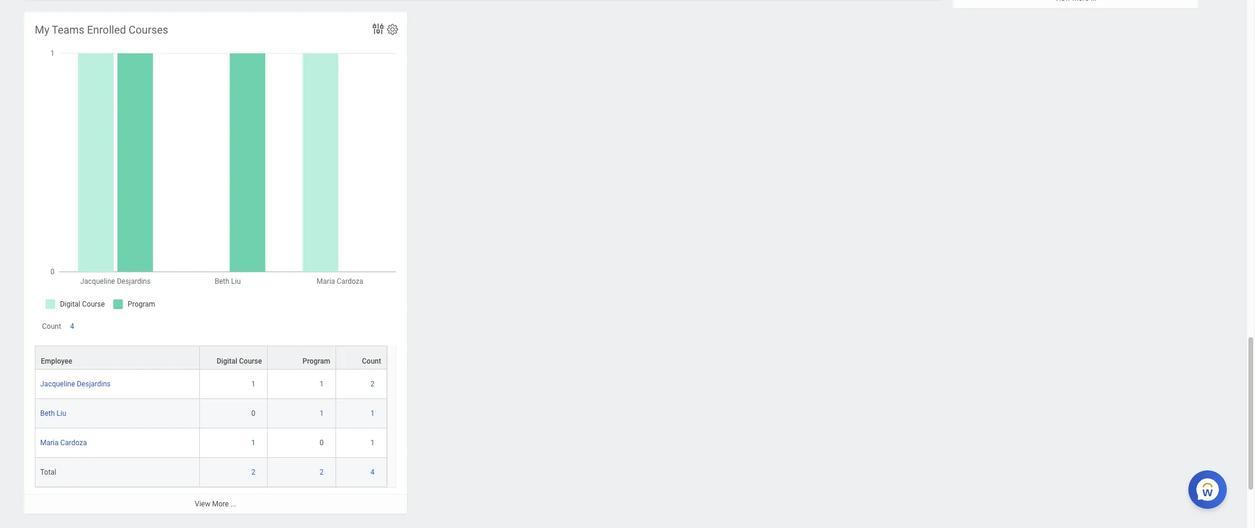 Task type: locate. For each thing, give the bounding box(es) containing it.
0 vertical spatial count
[[42, 323, 61, 331]]

configure and view chart data image
[[371, 22, 386, 36]]

1 horizontal spatial count
[[362, 357, 381, 366]]

row containing beth liu
[[35, 399, 387, 429]]

jacqueline desjardins link
[[40, 378, 111, 389]]

0 horizontal spatial 4 button
[[70, 322, 76, 332]]

row
[[35, 346, 387, 370], [35, 370, 387, 399], [35, 399, 387, 429], [35, 429, 387, 458], [35, 458, 387, 488]]

2 button
[[371, 380, 376, 389], [251, 468, 257, 478], [320, 468, 326, 478]]

1 horizontal spatial 2
[[320, 469, 324, 477]]

0
[[251, 410, 255, 418], [320, 439, 324, 448]]

maria cardoza
[[40, 439, 87, 448]]

digital course
[[217, 357, 262, 366]]

teams
[[52, 23, 84, 36]]

0 vertical spatial 4
[[70, 323, 74, 331]]

1 vertical spatial 4 button
[[371, 468, 376, 478]]

4 button
[[70, 322, 76, 332], [371, 468, 376, 478]]

count up employee
[[42, 323, 61, 331]]

3 row from the top
[[35, 399, 387, 429]]

0 button
[[251, 409, 257, 419], [320, 439, 326, 448]]

0 horizontal spatial 0
[[251, 410, 255, 418]]

beth
[[40, 410, 55, 418]]

0 horizontal spatial 2
[[251, 469, 255, 477]]

1
[[251, 380, 255, 389], [320, 380, 324, 389], [320, 410, 324, 418], [371, 410, 375, 418], [251, 439, 255, 448], [371, 439, 375, 448]]

2 row from the top
[[35, 370, 387, 399]]

0 vertical spatial 4 button
[[70, 322, 76, 332]]

1 row from the top
[[35, 346, 387, 370]]

0 horizontal spatial 0 button
[[251, 409, 257, 419]]

employee button
[[35, 347, 199, 369]]

4
[[70, 323, 74, 331], [371, 469, 375, 477]]

1 vertical spatial count
[[362, 357, 381, 366]]

my teams enrolled courses element
[[24, 12, 407, 514]]

digital course button
[[200, 347, 267, 369]]

4 row from the top
[[35, 429, 387, 458]]

2
[[371, 380, 375, 389], [251, 469, 255, 477], [320, 469, 324, 477]]

2 horizontal spatial 2
[[371, 380, 375, 389]]

total element
[[40, 466, 56, 477]]

desjardins
[[77, 380, 111, 389]]

maria
[[40, 439, 59, 448]]

1 horizontal spatial 4
[[371, 469, 375, 477]]

0 horizontal spatial 2 button
[[251, 468, 257, 478]]

program
[[303, 357, 330, 366]]

1 vertical spatial 4
[[371, 469, 375, 477]]

...
[[231, 500, 236, 509]]

beth liu link
[[40, 407, 66, 418]]

1 vertical spatial 0 button
[[320, 439, 326, 448]]

digital
[[217, 357, 237, 366]]

beth liu
[[40, 410, 66, 418]]

1 horizontal spatial 0
[[320, 439, 324, 448]]

1 button
[[251, 380, 257, 389], [320, 380, 326, 389], [320, 409, 326, 419], [371, 409, 376, 419], [251, 439, 257, 448], [371, 439, 376, 448]]

my teams enrolled courses
[[35, 23, 168, 36]]

5 row from the top
[[35, 458, 387, 488]]

configure my teams enrolled courses image
[[386, 23, 399, 36]]

count button
[[336, 347, 387, 369]]

0 vertical spatial 0 button
[[251, 409, 257, 419]]

view more ...
[[195, 500, 236, 509]]

count right program
[[362, 357, 381, 366]]

course
[[239, 357, 262, 366]]

count
[[42, 323, 61, 331], [362, 357, 381, 366]]

courses
[[129, 23, 168, 36]]

0 horizontal spatial 4
[[70, 323, 74, 331]]



Task type: describe. For each thing, give the bounding box(es) containing it.
liu
[[57, 410, 66, 418]]

4 for the rightmost the 4 'button'
[[371, 469, 375, 477]]

my
[[35, 23, 49, 36]]

0 vertical spatial 0
[[251, 410, 255, 418]]

employee
[[41, 357, 72, 366]]

cardoza
[[60, 439, 87, 448]]

row containing jacqueline desjardins
[[35, 370, 387, 399]]

count inside popup button
[[362, 357, 381, 366]]

view more ... link
[[24, 494, 407, 514]]

1 vertical spatial 0
[[320, 439, 324, 448]]

maria cardoza link
[[40, 437, 87, 448]]

0 horizontal spatial count
[[42, 323, 61, 331]]

1 horizontal spatial 2 button
[[320, 468, 326, 478]]

view
[[195, 500, 210, 509]]

row containing employee
[[35, 346, 387, 370]]

more
[[212, 500, 229, 509]]

row containing maria cardoza
[[35, 429, 387, 458]]

2 horizontal spatial 2 button
[[371, 380, 376, 389]]

program button
[[268, 347, 336, 369]]

4 for topmost the 4 'button'
[[70, 323, 74, 331]]

1 horizontal spatial 0 button
[[320, 439, 326, 448]]

enrolled
[[87, 23, 126, 36]]

1 horizontal spatial 4 button
[[371, 468, 376, 478]]

jacqueline desjardins
[[40, 380, 111, 389]]

row containing total
[[35, 458, 387, 488]]

jacqueline
[[40, 380, 75, 389]]

total
[[40, 469, 56, 477]]



Task type: vqa. For each thing, say whether or not it's contained in the screenshot.
topmost the 4 button
yes



